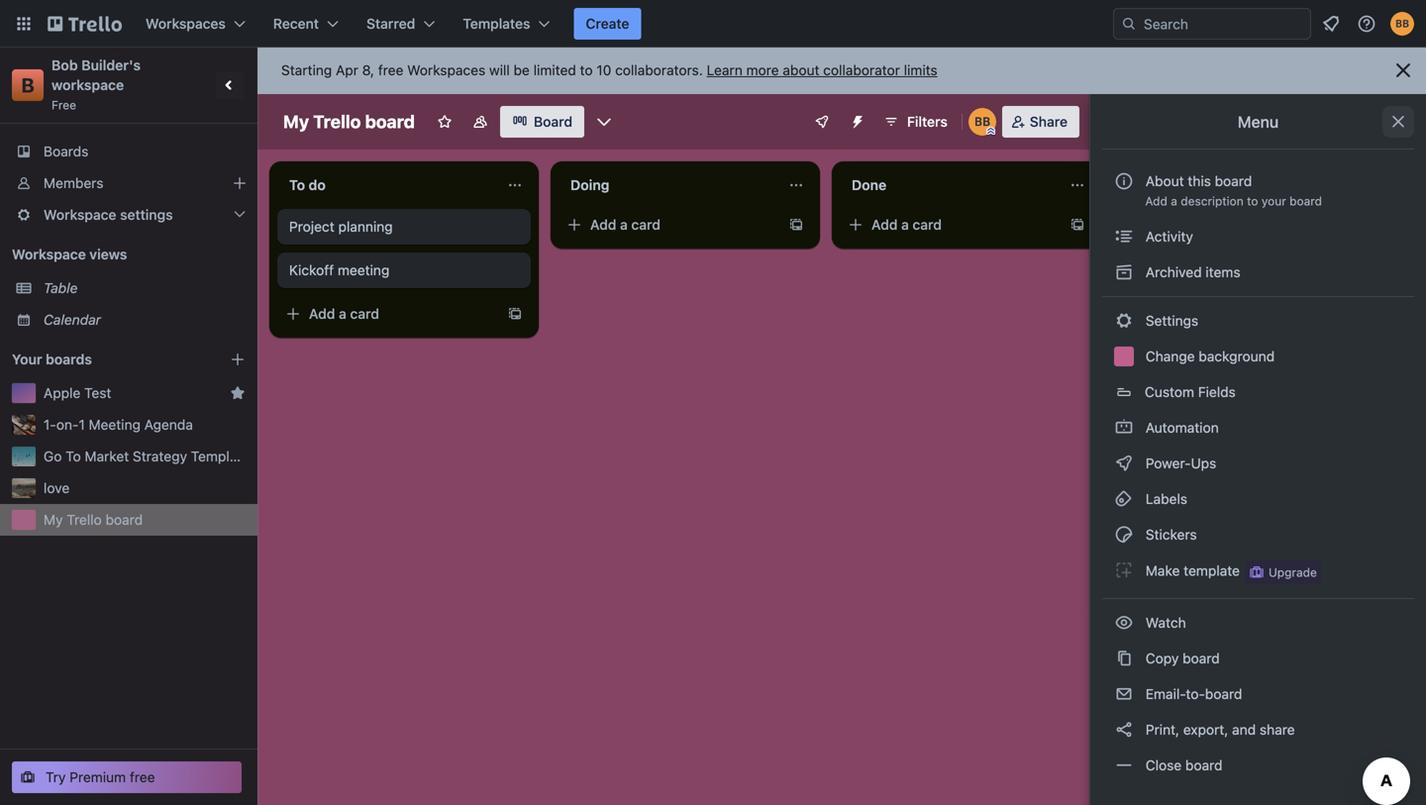 Task type: describe. For each thing, give the bounding box(es) containing it.
apple test link
[[44, 383, 222, 403]]

go to market strategy template link
[[44, 447, 250, 467]]

change
[[1146, 348, 1195, 365]]

change background
[[1142, 348, 1275, 365]]

primary element
[[0, 0, 1426, 48]]

be
[[514, 62, 530, 78]]

share
[[1030, 113, 1068, 130]]

starred
[[367, 15, 415, 32]]

0 horizontal spatial create from template… image
[[507, 306, 523, 322]]

my trello board inside text field
[[283, 111, 415, 132]]

sm image for make template
[[1114, 561, 1134, 580]]

love link
[[44, 478, 246, 498]]

free inside button
[[130, 769, 155, 785]]

activity
[[1142, 228, 1193, 245]]

Doing text field
[[559, 169, 781, 201]]

learn more about collaborator limits link
[[707, 62, 938, 78]]

bob builder (bobbuilder40) image
[[969, 108, 996, 136]]

bob
[[52, 57, 78, 73]]

meeting
[[338, 262, 390, 278]]

free
[[52, 98, 76, 112]]

card for doing
[[631, 216, 661, 233]]

board down export,
[[1186, 757, 1223, 774]]

0 horizontal spatial to
[[580, 62, 593, 78]]

0 horizontal spatial add a card
[[309, 306, 379, 322]]

members
[[44, 175, 103, 191]]

Search field
[[1137, 9, 1310, 39]]

workspace visible image
[[472, 114, 488, 130]]

filters
[[907, 113, 948, 130]]

make
[[1146, 563, 1180, 579]]

automation
[[1142, 419, 1219, 436]]

to inside 'about this board add a description to your board'
[[1247, 194, 1258, 208]]

0 vertical spatial free
[[378, 62, 404, 78]]

builder's
[[81, 57, 141, 73]]

calendar link
[[44, 310, 246, 330]]

starred button
[[355, 8, 447, 40]]

project
[[289, 218, 335, 235]]

sm image for labels
[[1114, 489, 1134, 509]]

1 vertical spatial my
[[44, 512, 63, 528]]

custom fields
[[1145, 384, 1236, 400]]

add a card button for done
[[840, 209, 1058, 241]]

items
[[1206, 264, 1241, 280]]

email-to-board
[[1142, 686, 1243, 702]]

copy board
[[1142, 650, 1220, 667]]

premium
[[70, 769, 126, 785]]

board inside "link"
[[1205, 686, 1243, 702]]

about
[[783, 62, 820, 78]]

export,
[[1183, 722, 1229, 738]]

power-ups link
[[1102, 448, 1414, 479]]

workspace settings button
[[0, 199, 258, 231]]

customize views image
[[594, 112, 614, 132]]

workspace
[[52, 77, 124, 93]]

a for the left add a card button
[[339, 306, 347, 322]]

apple test
[[44, 385, 111, 401]]

starred icon image
[[230, 385, 246, 401]]

stickers link
[[1102, 519, 1414, 551]]

meeting
[[89, 417, 141, 433]]

To do text field
[[277, 169, 499, 201]]

about this board add a description to your board
[[1145, 173, 1322, 208]]

upgrade
[[1269, 566, 1317, 579]]

board up description
[[1215, 173, 1252, 189]]

board inside text field
[[365, 111, 415, 132]]

close
[[1146, 757, 1182, 774]]

recent
[[273, 15, 319, 32]]

add inside 'about this board add a description to your board'
[[1145, 194, 1168, 208]]

archived
[[1146, 264, 1202, 280]]

love
[[44, 480, 70, 496]]

workspace for workspace views
[[12, 246, 86, 262]]

my inside text field
[[283, 111, 309, 132]]

share
[[1260, 722, 1295, 738]]

workspaces inside dropdown button
[[146, 15, 226, 32]]

try
[[46, 769, 66, 785]]

add a card for done
[[872, 216, 942, 233]]

1-on-1 meeting agenda
[[44, 417, 193, 433]]

to inside text box
[[289, 177, 305, 193]]

workspace views
[[12, 246, 127, 262]]

1 vertical spatial workspaces
[[407, 62, 486, 78]]

done
[[852, 177, 887, 193]]

add for add a card button related to done
[[872, 216, 898, 233]]

1
[[79, 417, 85, 433]]

boards
[[46, 351, 92, 367]]

menu
[[1238, 112, 1279, 131]]

workspace settings
[[44, 207, 173, 223]]

and
[[1232, 722, 1256, 738]]

activity link
[[1102, 221, 1414, 253]]

create
[[586, 15, 629, 32]]

sm image for stickers
[[1114, 525, 1134, 545]]

will
[[489, 62, 510, 78]]

board down the love link
[[106, 512, 143, 528]]

doing
[[571, 177, 610, 193]]

table
[[44, 280, 78, 296]]

bob builder's workspace free
[[52, 57, 144, 112]]

star or unstar board image
[[437, 114, 453, 130]]

settings
[[1142, 313, 1199, 329]]

description
[[1181, 194, 1244, 208]]

a inside 'about this board add a description to your board'
[[1171, 194, 1178, 208]]

watch link
[[1102, 607, 1414, 639]]

1-
[[44, 417, 56, 433]]

0 horizontal spatial trello
[[67, 512, 102, 528]]

board right the your
[[1290, 194, 1322, 208]]

print, export, and share
[[1142, 722, 1295, 738]]

limited
[[534, 62, 576, 78]]

custom
[[1145, 384, 1195, 400]]



Task type: vqa. For each thing, say whether or not it's contained in the screenshot.
you.
no



Task type: locate. For each thing, give the bounding box(es) containing it.
1 horizontal spatial add a card button
[[559, 209, 777, 241]]

sm image inside the print, export, and share link
[[1114, 720, 1134, 740]]

add a card down done
[[872, 216, 942, 233]]

my
[[283, 111, 309, 132], [44, 512, 63, 528]]

trello
[[313, 111, 361, 132], [67, 512, 102, 528]]

kickoff meeting
[[289, 262, 390, 278]]

filters button
[[878, 106, 954, 138]]

add a card button for doing
[[559, 209, 777, 241]]

apr
[[336, 62, 358, 78]]

sm image for settings
[[1114, 311, 1134, 331]]

sm image left watch
[[1114, 613, 1134, 633]]

make template
[[1142, 563, 1240, 579]]

your
[[1262, 194, 1286, 208]]

template
[[1184, 563, 1240, 579]]

2 sm image from the top
[[1114, 311, 1134, 331]]

b link
[[12, 69, 44, 101]]

to left do
[[289, 177, 305, 193]]

add down doing
[[590, 216, 617, 233]]

8 sm image from the top
[[1114, 720, 1134, 740]]

sm image inside stickers link
[[1114, 525, 1134, 545]]

create from template… image for doing
[[788, 217, 804, 233]]

0 horizontal spatial free
[[130, 769, 155, 785]]

board left star or unstar board image
[[365, 111, 415, 132]]

sm image for watch
[[1114, 613, 1134, 633]]

sm image for archived items
[[1114, 262, 1134, 282]]

1 horizontal spatial my trello board
[[283, 111, 415, 132]]

card
[[631, 216, 661, 233], [913, 216, 942, 233], [350, 306, 379, 322]]

0 horizontal spatial add a card button
[[277, 298, 495, 330]]

create button
[[574, 8, 641, 40]]

7 sm image from the top
[[1114, 684, 1134, 704]]

settings link
[[1102, 305, 1414, 337]]

power-ups
[[1142, 455, 1220, 471]]

2 horizontal spatial add a card button
[[840, 209, 1058, 241]]

10
[[597, 62, 612, 78]]

add for doing's add a card button
[[590, 216, 617, 233]]

to left the your
[[1247, 194, 1258, 208]]

sm image inside power-ups link
[[1114, 454, 1134, 473]]

my trello board
[[283, 111, 415, 132], [44, 512, 143, 528]]

sm image for activity
[[1114, 227, 1134, 247]]

1 horizontal spatial to
[[289, 177, 305, 193]]

1 horizontal spatial free
[[378, 62, 404, 78]]

sm image for close board
[[1114, 756, 1134, 776]]

create from template… image
[[788, 217, 804, 233], [1070, 217, 1086, 233], [507, 306, 523, 322]]

2 sm image from the top
[[1114, 489, 1134, 509]]

collaborator
[[823, 62, 900, 78]]

a down done text box on the right
[[901, 216, 909, 233]]

1 horizontal spatial to
[[1247, 194, 1258, 208]]

power-
[[1146, 455, 1191, 471]]

my trello board down love
[[44, 512, 143, 528]]

back to home image
[[48, 8, 122, 40]]

add a card down kickoff meeting
[[309, 306, 379, 322]]

workspaces
[[146, 15, 226, 32], [407, 62, 486, 78]]

add a card button down the doing text field
[[559, 209, 777, 241]]

watch
[[1142, 615, 1190, 631]]

open information menu image
[[1357, 14, 1377, 34]]

0 vertical spatial workspace
[[44, 207, 116, 223]]

0 vertical spatial trello
[[313, 111, 361, 132]]

sm image left labels
[[1114, 489, 1134, 509]]

free right 8,
[[378, 62, 404, 78]]

email-to-board link
[[1102, 679, 1414, 710]]

sm image
[[1114, 227, 1134, 247], [1114, 311, 1134, 331], [1114, 418, 1134, 438], [1114, 454, 1134, 473], [1114, 525, 1134, 545], [1114, 649, 1134, 669], [1114, 684, 1134, 704], [1114, 720, 1134, 740], [1114, 756, 1134, 776]]

sm image inside activity "link"
[[1114, 227, 1134, 247]]

0 vertical spatial to
[[289, 177, 305, 193]]

sm image inside email-to-board "link"
[[1114, 684, 1134, 704]]

sm image inside "automation" link
[[1114, 418, 1134, 438]]

go
[[44, 448, 62, 465]]

Done text field
[[840, 169, 1062, 201]]

0 horizontal spatial to
[[66, 448, 81, 465]]

automation link
[[1102, 412, 1414, 444]]

sm image for print, export, and share
[[1114, 720, 1134, 740]]

board up "print, export, and share"
[[1205, 686, 1243, 702]]

1 horizontal spatial trello
[[313, 111, 361, 132]]

0 vertical spatial my trello board
[[283, 111, 415, 132]]

add board image
[[230, 352, 246, 367]]

agenda
[[144, 417, 193, 433]]

sm image left "close"
[[1114, 756, 1134, 776]]

try premium free button
[[12, 762, 242, 793]]

workspace inside popup button
[[44, 207, 116, 223]]

strategy
[[133, 448, 187, 465]]

a for doing's add a card button
[[620, 216, 628, 233]]

sm image left power-
[[1114, 454, 1134, 473]]

2 horizontal spatial add a card
[[872, 216, 942, 233]]

custom fields button
[[1102, 376, 1414, 408]]

sm image for copy board
[[1114, 649, 1134, 669]]

add a card button down "kickoff meeting" link
[[277, 298, 495, 330]]

sm image inside the settings link
[[1114, 311, 1134, 331]]

board
[[534, 113, 573, 130]]

2 horizontal spatial create from template… image
[[1070, 217, 1086, 233]]

trello down love
[[67, 512, 102, 528]]

0 horizontal spatial my
[[44, 512, 63, 528]]

sm image for email-to-board
[[1114, 684, 1134, 704]]

a down about on the right of page
[[1171, 194, 1178, 208]]

workspace down members
[[44, 207, 116, 223]]

3 sm image from the top
[[1114, 418, 1134, 438]]

market
[[85, 448, 129, 465]]

1 vertical spatial my trello board
[[44, 512, 143, 528]]

close board
[[1142, 757, 1223, 774]]

1 horizontal spatial workspaces
[[407, 62, 486, 78]]

sm image for automation
[[1114, 418, 1134, 438]]

trello inside text field
[[313, 111, 361, 132]]

add a card down doing
[[590, 216, 661, 233]]

copy
[[1146, 650, 1179, 667]]

workspace up table
[[12, 246, 86, 262]]

a
[[1171, 194, 1178, 208], [620, 216, 628, 233], [901, 216, 909, 233], [339, 306, 347, 322]]

to-
[[1186, 686, 1205, 702]]

sm image
[[1114, 262, 1134, 282], [1114, 489, 1134, 509], [1114, 561, 1134, 580], [1114, 613, 1134, 633]]

archived items
[[1142, 264, 1241, 280]]

trello down apr
[[313, 111, 361, 132]]

try premium free
[[46, 769, 155, 785]]

1 vertical spatial workspace
[[12, 246, 86, 262]]

go to market strategy template
[[44, 448, 250, 465]]

workspaces up the "workspace navigation collapse icon"
[[146, 15, 226, 32]]

0 vertical spatial to
[[580, 62, 593, 78]]

fields
[[1198, 384, 1236, 400]]

sm image inside archived items "link"
[[1114, 262, 1134, 282]]

copy board link
[[1102, 643, 1414, 675]]

1 sm image from the top
[[1114, 262, 1134, 282]]

email-
[[1146, 686, 1186, 702]]

workspaces up star or unstar board image
[[407, 62, 486, 78]]

add a card button
[[559, 209, 777, 241], [840, 209, 1058, 241], [277, 298, 495, 330]]

sm image inside watch link
[[1114, 613, 1134, 633]]

sm image left print,
[[1114, 720, 1134, 740]]

0 horizontal spatial workspaces
[[146, 15, 226, 32]]

card down meeting
[[350, 306, 379, 322]]

6 sm image from the top
[[1114, 649, 1134, 669]]

1 horizontal spatial card
[[631, 216, 661, 233]]

1 vertical spatial to
[[1247, 194, 1258, 208]]

search image
[[1121, 16, 1137, 32]]

sm image for power-ups
[[1114, 454, 1134, 473]]

sm image left stickers
[[1114, 525, 1134, 545]]

1-on-1 meeting agenda link
[[44, 415, 246, 435]]

ups
[[1191, 455, 1217, 471]]

settings
[[120, 207, 173, 223]]

3 sm image from the top
[[1114, 561, 1134, 580]]

add down kickoff
[[309, 306, 335, 322]]

project planning link
[[289, 217, 519, 237]]

sm image inside close board link
[[1114, 756, 1134, 776]]

bob builder's workspace link
[[52, 57, 144, 93]]

sm image left settings
[[1114, 311, 1134, 331]]

0 horizontal spatial card
[[350, 306, 379, 322]]

0 horizontal spatial my trello board
[[44, 512, 143, 528]]

recent button
[[261, 8, 351, 40]]

1 horizontal spatial add a card
[[590, 216, 661, 233]]

1 vertical spatial trello
[[67, 512, 102, 528]]

your
[[12, 351, 42, 367]]

your boards
[[12, 351, 92, 367]]

5 sm image from the top
[[1114, 525, 1134, 545]]

views
[[89, 246, 127, 262]]

power ups image
[[814, 114, 830, 130]]

create from template… image for done
[[1070, 217, 1086, 233]]

background
[[1199, 348, 1275, 365]]

limits
[[904, 62, 938, 78]]

bob builder (bobbuilder40) image
[[1391, 12, 1414, 36]]

this member is an admin of this board. image
[[986, 127, 995, 136]]

kickoff
[[289, 262, 334, 278]]

free right premium
[[130, 769, 155, 785]]

your boards with 5 items element
[[12, 348, 200, 371]]

more
[[746, 62, 779, 78]]

starting apr 8, free workspaces will be limited to 10 collaborators. learn more about collaborator limits
[[281, 62, 938, 78]]

board
[[365, 111, 415, 132], [1215, 173, 1252, 189], [1290, 194, 1322, 208], [106, 512, 143, 528], [1183, 650, 1220, 667], [1205, 686, 1243, 702], [1186, 757, 1223, 774]]

close board link
[[1102, 750, 1414, 782]]

to right the go
[[66, 448, 81, 465]]

b
[[21, 73, 34, 97]]

labels link
[[1102, 483, 1414, 515]]

add down done
[[872, 216, 898, 233]]

1 vertical spatial free
[[130, 769, 155, 785]]

sm image left activity
[[1114, 227, 1134, 247]]

template
[[191, 448, 250, 465]]

board up to-
[[1183, 650, 1220, 667]]

1 vertical spatial to
[[66, 448, 81, 465]]

table link
[[44, 278, 246, 298]]

sm image left 'make'
[[1114, 561, 1134, 580]]

sm image left copy at the right
[[1114, 649, 1134, 669]]

share button
[[1002, 106, 1080, 138]]

about
[[1146, 173, 1184, 189]]

boards link
[[0, 136, 258, 167]]

workspace navigation collapse icon image
[[216, 71, 244, 99]]

stickers
[[1142, 526, 1197, 543]]

0 vertical spatial workspaces
[[146, 15, 226, 32]]

9 sm image from the top
[[1114, 756, 1134, 776]]

my down love
[[44, 512, 63, 528]]

add for the left add a card button
[[309, 306, 335, 322]]

add a card for doing
[[590, 216, 661, 233]]

0 vertical spatial my
[[283, 111, 309, 132]]

8,
[[362, 62, 374, 78]]

2 horizontal spatial card
[[913, 216, 942, 233]]

templates button
[[451, 8, 562, 40]]

card for done
[[913, 216, 942, 233]]

1 horizontal spatial create from template… image
[[788, 217, 804, 233]]

sm image left email-
[[1114, 684, 1134, 704]]

a for add a card button related to done
[[901, 216, 909, 233]]

a down kickoff meeting
[[339, 306, 347, 322]]

4 sm image from the top
[[1114, 613, 1134, 633]]

add down about on the right of page
[[1145, 194, 1168, 208]]

my down starting
[[283, 111, 309, 132]]

1 sm image from the top
[[1114, 227, 1134, 247]]

a down the doing text field
[[620, 216, 628, 233]]

to left 10
[[580, 62, 593, 78]]

sm image left automation
[[1114, 418, 1134, 438]]

project planning
[[289, 218, 393, 235]]

card down done text box on the right
[[913, 216, 942, 233]]

starting
[[281, 62, 332, 78]]

change background link
[[1102, 341, 1414, 372]]

card down the doing text field
[[631, 216, 661, 233]]

my trello board down apr
[[283, 111, 415, 132]]

4 sm image from the top
[[1114, 454, 1134, 473]]

add a card button down done text box on the right
[[840, 209, 1058, 241]]

this
[[1188, 173, 1211, 189]]

automation image
[[842, 106, 870, 134]]

1 horizontal spatial my
[[283, 111, 309, 132]]

Board name text field
[[273, 106, 425, 138]]

members link
[[0, 167, 258, 199]]

workspace for workspace settings
[[44, 207, 116, 223]]

apple
[[44, 385, 81, 401]]

0 notifications image
[[1319, 12, 1343, 36]]

on-
[[56, 417, 79, 433]]

upgrade button
[[1245, 561, 1321, 584]]

sm image inside copy board link
[[1114, 649, 1134, 669]]

kickoff meeting link
[[289, 261, 519, 280]]

sm image left archived
[[1114, 262, 1134, 282]]

sm image inside the 'labels' link
[[1114, 489, 1134, 509]]



